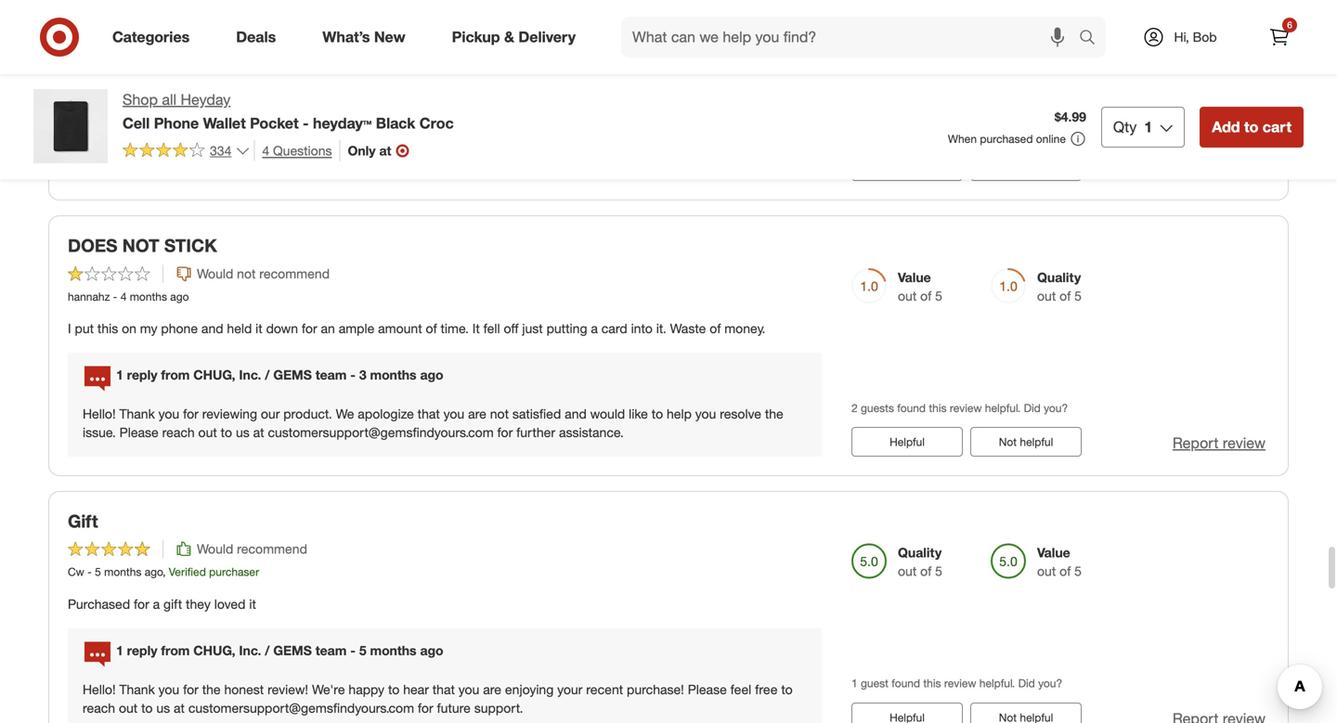 Task type: locate. For each thing, give the bounding box(es) containing it.
not left the 'satisfied'
[[490, 406, 509, 422]]

thank down purchased for a gift they loved it
[[119, 682, 155, 698]]

and inside hello! thank you for reviewing our product. we apologize that you are not satisfied and would like to help you resolve the issue. please reach out to us at customersupport@gemsfindyours.com for further assistance.
[[565, 406, 587, 422]]

4
[[262, 142, 270, 159], [120, 290, 127, 304]]

customersupport@gemsfindyours.com down review!
[[188, 700, 414, 716]]

0 vertical spatial putting
[[299, 117, 340, 133]]

from for does not stick
[[161, 367, 190, 383]]

0 vertical spatial thank
[[119, 406, 155, 422]]

0 vertical spatial chug,
[[193, 367, 236, 383]]

0 vertical spatial not
[[68, 32, 98, 53]]

it
[[157, 32, 167, 53], [687, 117, 694, 133], [140, 154, 147, 171], [243, 154, 250, 171], [357, 154, 364, 171], [456, 154, 463, 171], [256, 320, 263, 337], [249, 596, 256, 612]]

1 horizontal spatial in
[[725, 136, 735, 152]]

putting inside after adhereing this to my phone i tried putting my cards in but the fitting of the pockets were so tight that it pulls away from the phone and reveals the stretched adhesive which i don't want to see and it's too much work to put even one card in this because of how tight it is. even though it was only 5 bucks it still isn't worth it and i'm going to try to return.
[[299, 117, 340, 133]]

review right report
[[1223, 434, 1266, 452]]

1 horizontal spatial us
[[236, 424, 250, 441]]

1 vertical spatial us
[[156, 700, 170, 716]]

ago up purchased for a gift they loved it
[[145, 565, 163, 579]]

team up we're
[[316, 643, 347, 659]]

this right "guest"
[[924, 677, 942, 691]]

from down gift
[[161, 643, 190, 659]]

1 reply from the top
[[127, 367, 157, 383]]

1 vertical spatial would
[[197, 265, 233, 282]]

please right issue.
[[120, 424, 159, 441]]

bob
[[1193, 29, 1217, 45]]

help
[[667, 406, 692, 422]]

put down so on the left of the page
[[616, 136, 635, 152]]

0 vertical spatial are
[[468, 406, 487, 422]]

1 chug, from the top
[[193, 367, 236, 383]]

1 for 1 reply from chug, inc. / gems team - 3 months ago
[[116, 367, 123, 383]]

$4.99
[[1055, 109, 1087, 125]]

review up helpful button on the right of page
[[950, 401, 982, 415]]

purchased
[[980, 132, 1033, 146]]

assistance.
[[559, 424, 624, 441]]

hello! for gift
[[83, 682, 116, 698]]

return.
[[599, 154, 636, 171]]

for left an
[[302, 320, 317, 337]]

1 horizontal spatial put
[[616, 136, 635, 152]]

0 vertical spatial helpful.
[[985, 401, 1021, 415]]

1 horizontal spatial worth
[[419, 154, 452, 171]]

0 vertical spatial in
[[401, 117, 411, 133]]

1 vertical spatial would not recommend
[[197, 265, 330, 282]]

0 vertical spatial reply
[[127, 367, 157, 383]]

1 horizontal spatial not
[[999, 435, 1017, 449]]

customersupport@gemsfindyours.com down apologize at the bottom
[[268, 424, 494, 441]]

0 horizontal spatial us
[[156, 700, 170, 716]]

does
[[68, 235, 118, 256]]

2 team from the top
[[316, 643, 347, 659]]

reply down on
[[127, 367, 157, 383]]

1 vertical spatial value out of 5
[[1038, 545, 1082, 580]]

out
[[898, 288, 917, 304], [1038, 288, 1056, 304], [198, 424, 217, 441], [898, 564, 917, 580], [1038, 564, 1056, 580], [119, 700, 138, 716]]

putting right the "just" on the left
[[547, 320, 588, 337]]

helpful?
[[971, 125, 1010, 139]]

0 vertical spatial phone
[[222, 117, 259, 133]]

tight
[[632, 117, 658, 133], [111, 154, 136, 171]]

1 vertical spatial inc.
[[239, 643, 261, 659]]

the inside hello! thank you for reviewing our product. we apologize that you are not satisfied and would like to help you resolve the issue. please reach out to us at customersupport@gemsfindyours.com for further assistance.
[[765, 406, 784, 422]]

1 vertical spatial thank
[[119, 682, 155, 698]]

helpful. for gift
[[980, 677, 1016, 691]]

1 hello! from the top
[[83, 406, 116, 422]]

0 vertical spatial 4
[[262, 142, 270, 159]]

1 horizontal spatial quality out of 5
[[1038, 269, 1082, 304]]

1 vertical spatial found
[[892, 677, 921, 691]]

the right resolve on the right bottom of page
[[765, 406, 784, 422]]

this right find
[[915, 125, 932, 139]]

not worth it
[[68, 32, 167, 53]]

0 vertical spatial recommend
[[259, 62, 330, 78]]

phone
[[154, 114, 199, 132]]

are
[[468, 406, 487, 422], [483, 682, 502, 698]]

1 team from the top
[[316, 367, 347, 383]]

gems up review!
[[273, 643, 312, 659]]

loved
[[214, 596, 246, 612]]

0 vertical spatial quality out of 5
[[1038, 269, 1082, 304]]

1 vertical spatial recommend
[[259, 265, 330, 282]]

0 horizontal spatial put
[[75, 320, 94, 337]]

0 vertical spatial put
[[616, 136, 635, 152]]

1 vertical spatial customersupport@gemsfindyours.com
[[188, 700, 414, 716]]

would
[[197, 62, 233, 78], [197, 265, 233, 282], [197, 541, 233, 558]]

2 vertical spatial i
[[68, 320, 71, 337]]

only
[[348, 142, 376, 159]]

0 horizontal spatial my
[[140, 320, 158, 337]]

you right apologize at the bottom
[[444, 406, 465, 422]]

2 vertical spatial at
[[174, 700, 185, 716]]

1 vertical spatial please
[[688, 682, 727, 698]]

/ for does not stick
[[265, 367, 270, 383]]

0 vertical spatial value out of 5
[[898, 269, 943, 304]]

in down away
[[725, 136, 735, 152]]

1 would from the top
[[197, 62, 233, 78]]

black
[[376, 114, 416, 132]]

out inside hello! thank you for the honest review! we're happy to hear that you are enjoying your recent purchase! please feel free to reach out to us at customersupport@gemsfindyours.com for future support.
[[119, 700, 138, 716]]

chug,
[[193, 367, 236, 383], [193, 643, 236, 659]]

1 horizontal spatial putting
[[547, 320, 588, 337]]

0 vertical spatial gems
[[273, 367, 312, 383]]

that up future
[[433, 682, 455, 698]]

ago down stick
[[170, 290, 189, 304]]

customersupport@gemsfindyours.com inside hello! thank you for the honest review! we're happy to hear that you are enjoying your recent purchase! please feel free to reach out to us at customersupport@gemsfindyours.com for future support.
[[188, 700, 414, 716]]

and up assistance.
[[565, 406, 587, 422]]

1
[[153, 86, 159, 100], [1145, 118, 1153, 136], [116, 367, 123, 383], [116, 643, 123, 659], [852, 677, 858, 691]]

2 / from the top
[[265, 643, 270, 659]]

0 vertical spatial you?
[[1044, 401, 1068, 415]]

at inside hello! thank you for the honest review! we're happy to hear that you are enjoying your recent purchase! please feel free to reach out to us at customersupport@gemsfindyours.com for future support.
[[174, 700, 185, 716]]

still
[[368, 154, 387, 171]]

not inside button
[[999, 435, 1017, 449]]

months
[[130, 290, 167, 304], [370, 367, 417, 383], [104, 565, 142, 579], [370, 643, 417, 659]]

add
[[1212, 118, 1241, 136]]

1 vertical spatial are
[[483, 682, 502, 698]]

1 vertical spatial chug,
[[193, 643, 236, 659]]

2 hello! from the top
[[83, 682, 116, 698]]

my for does not stick
[[140, 320, 158, 337]]

1 thank from the top
[[119, 406, 155, 422]]

found right "guest"
[[892, 677, 921, 691]]

recommend up down
[[259, 265, 330, 282]]

hello! down purchased
[[83, 682, 116, 698]]

adhereing
[[99, 117, 158, 133]]

wallet
[[203, 114, 246, 132]]

1 vertical spatial 4
[[120, 290, 127, 304]]

2 vertical spatial phone
[[161, 320, 198, 337]]

recommend up purchaser
[[237, 541, 307, 558]]

that up one
[[661, 117, 684, 133]]

found right guests at bottom right
[[898, 401, 926, 415]]

0 vertical spatial us
[[236, 424, 250, 441]]

are up support.
[[483, 682, 502, 698]]

quality
[[898, 66, 942, 82], [1038, 269, 1082, 285], [898, 545, 942, 561]]

1 vertical spatial hello!
[[83, 682, 116, 698]]

chug, for does not stick
[[193, 367, 236, 383]]

not for not helpful
[[999, 435, 1017, 449]]

334 link
[[123, 140, 250, 163]]

chug, up reviewing
[[193, 367, 236, 383]]

1 vertical spatial reply
[[127, 643, 157, 659]]

thank down on
[[119, 406, 155, 422]]

1 horizontal spatial my
[[201, 117, 218, 133]]

2 vertical spatial from
[[161, 643, 190, 659]]

card down 'pulls'
[[695, 136, 721, 152]]

1 vertical spatial team
[[316, 643, 347, 659]]

did you find this review helpful?
[[852, 125, 1010, 139]]

down
[[266, 320, 298, 337]]

team for does not stick
[[316, 367, 347, 383]]

2
[[852, 401, 858, 415]]

1 inc. from the top
[[239, 367, 261, 383]]

would for stick
[[197, 265, 233, 282]]

would down stick
[[197, 265, 233, 282]]

i put this on my phone and held it down for an ample amount of time. it fell off just putting a card into it. waste of money.
[[68, 320, 766, 337]]

work
[[569, 136, 597, 152]]

1 gems from the top
[[273, 367, 312, 383]]

ago right month
[[197, 86, 216, 100]]

/ up review!
[[265, 643, 270, 659]]

and
[[108, 136, 130, 152], [464, 136, 486, 152], [466, 154, 488, 171], [202, 320, 223, 337], [565, 406, 587, 422]]

2 thank from the top
[[119, 682, 155, 698]]

0 vertical spatial customersupport@gemsfindyours.com
[[268, 424, 494, 441]]

1 would not recommend from the top
[[197, 62, 330, 78]]

not left helpful
[[999, 435, 1017, 449]]

1 guest found this review helpful. did you?
[[852, 677, 1063, 691]]

it up month
[[157, 32, 167, 53]]

the left 'honest'
[[202, 682, 221, 698]]

2 would from the top
[[197, 265, 233, 282]]

quality out of 5
[[1038, 269, 1082, 304], [898, 545, 943, 580]]

not for does not stick
[[237, 265, 256, 282]]

feel
[[731, 682, 752, 698]]

3 would from the top
[[197, 541, 233, 558]]

that inside hello! thank you for the honest review! we're happy to hear that you are enjoying your recent purchase! please feel free to reach out to us at customersupport@gemsfindyours.com for future support.
[[433, 682, 455, 698]]

reach inside hello! thank you for the honest review! we're happy to hear that you are enjoying your recent purchase! please feel free to reach out to us at customersupport@gemsfindyours.com for future support.
[[83, 700, 115, 716]]

card left "into"
[[602, 320, 628, 337]]

a left "into"
[[591, 320, 598, 337]]

cards
[[365, 117, 397, 133]]

2 reply from the top
[[127, 643, 157, 659]]

put
[[616, 136, 635, 152], [75, 320, 94, 337]]

1 left "guest"
[[852, 677, 858, 691]]

it's
[[490, 136, 506, 152]]

0 vertical spatial card
[[695, 136, 721, 152]]

issue.
[[83, 424, 116, 441]]

my down heyday
[[201, 117, 218, 133]]

not down deals
[[237, 62, 256, 78]]

my right on
[[140, 320, 158, 337]]

thank inside hello! thank you for reviewing our product. we apologize that you are not satisfied and would like to help you resolve the issue. please reach out to us at customersupport@gemsfindyours.com for further assistance.
[[119, 406, 155, 422]]

months up on
[[130, 290, 167, 304]]

0 vertical spatial i
[[262, 117, 266, 133]]

reach inside hello! thank you for reviewing our product. we apologize that you are not satisfied and would like to help you resolve the issue. please reach out to us at customersupport@gemsfindyours.com for further assistance.
[[162, 424, 195, 441]]

which
[[315, 136, 349, 152]]

0 vertical spatial found
[[898, 401, 926, 415]]

are left the 'satisfied'
[[468, 406, 487, 422]]

1 / from the top
[[265, 367, 270, 383]]

hello! inside hello! thank you for the honest review! we're happy to hear that you are enjoying your recent purchase! please feel free to reach out to us at customersupport@gemsfindyours.com for future support.
[[83, 682, 116, 698]]

0 vertical spatial quality
[[898, 66, 942, 82]]

1 horizontal spatial 4
[[262, 142, 270, 159]]

found for gift
[[892, 677, 921, 691]]

a left gift
[[153, 596, 160, 612]]

search
[[1071, 30, 1116, 48]]

0 horizontal spatial in
[[401, 117, 411, 133]]

2 chug, from the top
[[193, 643, 236, 659]]

0 vertical spatial that
[[661, 117, 684, 133]]

hello! up issue.
[[83, 406, 116, 422]]

that right apologize at the bottom
[[418, 406, 440, 422]]

would not recommend up down
[[197, 265, 330, 282]]

in left but
[[401, 117, 411, 133]]

card inside after adhereing this to my phone i tried putting my cards in but the fitting of the pockets were so tight that it pulls away from the phone and reveals the stretched adhesive which i don't want to see and it's too much work to put even one card in this because of how tight it is. even though it was only 5 bucks it still isn't worth it and i'm going to try to return.
[[695, 136, 721, 152]]

phone
[[222, 117, 259, 133], [68, 136, 105, 152], [161, 320, 198, 337]]

review for not worth it
[[935, 125, 968, 139]]

deals link
[[220, 17, 299, 58]]

i left don't
[[352, 136, 356, 152]]

1 horizontal spatial value out of 5
[[1038, 545, 1082, 580]]

1 vertical spatial at
[[253, 424, 264, 441]]

- inside the shop all heyday cell phone wallet pocket - heyday™ black croc
[[303, 114, 309, 132]]

search button
[[1071, 17, 1116, 61]]

worth up sunflower2421 - 1 month ago
[[103, 32, 152, 53]]

to
[[186, 117, 197, 133], [1245, 118, 1259, 136], [424, 136, 436, 152], [601, 136, 612, 152], [549, 154, 561, 171], [584, 154, 595, 171], [652, 406, 663, 422], [221, 424, 232, 441], [388, 682, 400, 698], [782, 682, 793, 698], [141, 700, 153, 716]]

1 vertical spatial i
[[352, 136, 356, 152]]

worth down see
[[419, 154, 452, 171]]

1 vertical spatial you?
[[1039, 677, 1063, 691]]

/
[[265, 367, 270, 383], [265, 643, 270, 659]]

/ up our at the bottom left of the page
[[265, 367, 270, 383]]

a
[[591, 320, 598, 337], [153, 596, 160, 612]]

would for it
[[197, 62, 233, 78]]

2 horizontal spatial at
[[379, 142, 391, 159]]

2 vertical spatial that
[[433, 682, 455, 698]]

0 vertical spatial tight
[[632, 117, 658, 133]]

0 horizontal spatial tight
[[111, 154, 136, 171]]

review right "guest"
[[945, 677, 977, 691]]

phone right on
[[161, 320, 198, 337]]

gems up product.
[[273, 367, 312, 383]]

1 horizontal spatial phone
[[161, 320, 198, 337]]

1 vertical spatial quality
[[1038, 269, 1082, 285]]

1 horizontal spatial card
[[695, 136, 721, 152]]

2 vertical spatial would
[[197, 541, 233, 558]]

0 vertical spatial did
[[852, 125, 869, 139]]

you right help
[[696, 406, 717, 422]]

1 vertical spatial helpful.
[[980, 677, 1016, 691]]

0 vertical spatial /
[[265, 367, 270, 383]]

thank for does not stick
[[119, 406, 155, 422]]

how
[[83, 154, 107, 171]]

1 vertical spatial that
[[418, 406, 440, 422]]

deals
[[236, 28, 276, 46]]

the
[[437, 117, 456, 133], [510, 117, 529, 133], [792, 117, 811, 133], [178, 136, 197, 152], [765, 406, 784, 422], [202, 682, 221, 698]]

it left is.
[[140, 154, 147, 171]]

reveals
[[134, 136, 175, 152]]

helpful
[[1020, 435, 1054, 449]]

putting
[[299, 117, 340, 133], [547, 320, 588, 337]]

from
[[762, 117, 789, 133], [161, 367, 190, 383], [161, 643, 190, 659]]

334
[[210, 142, 232, 159]]

into
[[631, 320, 653, 337]]

my up only
[[344, 117, 361, 133]]

1 vertical spatial worth
[[419, 154, 452, 171]]

1 horizontal spatial tight
[[632, 117, 658, 133]]

this up helpful button on the right of page
[[929, 401, 947, 415]]

want
[[393, 136, 421, 152]]

thank inside hello! thank you for the honest review! we're happy to hear that you are enjoying your recent purchase! please feel free to reach out to us at customersupport@gemsfindyours.com for future support.
[[119, 682, 155, 698]]

would up purchaser
[[197, 541, 233, 558]]

1 horizontal spatial please
[[688, 682, 727, 698]]

1 vertical spatial gems
[[273, 643, 312, 659]]

2 vertical spatial did
[[1019, 677, 1036, 691]]

- right tried on the left of page
[[303, 114, 309, 132]]

0 horizontal spatial quality out of 5
[[898, 545, 943, 580]]

resolve
[[720, 406, 762, 422]]

inc. up 'honest'
[[239, 643, 261, 659]]

0 vertical spatial reach
[[162, 424, 195, 441]]

2 inc. from the top
[[239, 643, 261, 659]]

reach
[[162, 424, 195, 441], [83, 700, 115, 716]]

card
[[695, 136, 721, 152], [602, 320, 628, 337]]

ago for sunflower2421 - 1 month ago
[[197, 86, 216, 100]]

and down fitting
[[464, 136, 486, 152]]

when
[[948, 132, 977, 146]]

purchased
[[68, 596, 130, 612]]

phone down after
[[68, 136, 105, 152]]

0 vertical spatial from
[[762, 117, 789, 133]]

time.
[[441, 320, 469, 337]]

please left feel at the bottom right of page
[[688, 682, 727, 698]]

guest
[[861, 677, 889, 691]]

not helpful
[[999, 435, 1054, 449]]

i left tried on the left of page
[[262, 117, 266, 133]]

-
[[145, 86, 150, 100], [303, 114, 309, 132], [113, 290, 117, 304], [350, 367, 356, 383], [87, 565, 92, 579], [350, 643, 356, 659]]

team left 3
[[316, 367, 347, 383]]

tight up even in the left top of the page
[[632, 117, 658, 133]]

hello! thank you for reviewing our product. we apologize that you are not satisfied and would like to help you resolve the issue. please reach out to us at customersupport@gemsfindyours.com for further assistance.
[[83, 406, 784, 441]]

please inside hello! thank you for the honest review! we're happy to hear that you are enjoying your recent purchase! please feel free to reach out to us at customersupport@gemsfindyours.com for future support.
[[688, 682, 727, 698]]

0 vertical spatial please
[[120, 424, 159, 441]]

/ for gift
[[265, 643, 270, 659]]

- left 3
[[350, 367, 356, 383]]

- left all
[[145, 86, 150, 100]]

0 vertical spatial a
[[591, 320, 598, 337]]

1 vertical spatial put
[[75, 320, 94, 337]]

i down hannahz at the left of the page
[[68, 320, 71, 337]]

find
[[893, 125, 912, 139]]

team
[[316, 367, 347, 383], [316, 643, 347, 659]]

2 would not recommend from the top
[[197, 265, 330, 282]]

2 gems from the top
[[273, 643, 312, 659]]

1 vertical spatial not
[[237, 265, 256, 282]]

not up held
[[237, 265, 256, 282]]

hello! inside hello! thank you for reviewing our product. we apologize that you are not satisfied and would like to help you resolve the issue. please reach out to us at customersupport@gemsfindyours.com for further assistance.
[[83, 406, 116, 422]]

2 guests found this review helpful. did you?
[[852, 401, 1068, 415]]

value
[[1038, 66, 1071, 82], [898, 269, 931, 285], [1038, 545, 1071, 561]]

tight right how
[[111, 154, 136, 171]]



Task type: describe. For each thing, give the bounding box(es) containing it.
bucks
[[319, 154, 354, 171]]

cw - 5 months ago , verified purchaser
[[68, 565, 259, 579]]

happy
[[349, 682, 385, 698]]

even
[[639, 136, 666, 152]]

months right 3
[[370, 367, 417, 383]]

would not recommend for not worth it
[[197, 62, 330, 78]]

ago for hannahz - 4 months ago
[[170, 290, 189, 304]]

going
[[513, 154, 546, 171]]

fell
[[484, 320, 500, 337]]

gems for does not stick
[[273, 367, 312, 383]]

delivery
[[519, 28, 576, 46]]

what's new
[[323, 28, 406, 46]]

for left 'honest'
[[183, 682, 199, 698]]

would not recommend for does not stick
[[197, 265, 330, 282]]

,
[[163, 565, 166, 579]]

it left 'pulls'
[[687, 117, 694, 133]]

and left i'm
[[466, 154, 488, 171]]

online
[[1037, 132, 1066, 146]]

free
[[755, 682, 778, 698]]

honest
[[224, 682, 264, 698]]

hi,
[[1175, 29, 1190, 45]]

phone for does not stick
[[161, 320, 198, 337]]

What can we help you find? suggestions appear below search field
[[622, 17, 1084, 58]]

us inside hello! thank you for the honest review! we're happy to hear that you are enjoying your recent purchase! please feel free to reach out to us at customersupport@gemsfindyours.com for future support.
[[156, 700, 170, 716]]

on
[[122, 320, 136, 337]]

don't
[[359, 136, 389, 152]]

report review
[[1173, 434, 1266, 452]]

what's new link
[[307, 17, 429, 58]]

phone for not worth it
[[222, 117, 259, 133]]

add to cart button
[[1200, 107, 1304, 148]]

1 for 1 guest found this review helpful. did you?
[[852, 677, 858, 691]]

are inside hello! thank you for reviewing our product. we apologize that you are not satisfied and would like to help you resolve the issue. please reach out to us at customersupport@gemsfindyours.com for further assistance.
[[468, 406, 487, 422]]

1 vertical spatial putting
[[547, 320, 588, 337]]

would
[[591, 406, 625, 422]]

0 vertical spatial worth
[[103, 32, 152, 53]]

report review button
[[1173, 433, 1266, 454]]

pickup & delivery link
[[436, 17, 599, 58]]

found for does not stick
[[898, 401, 926, 415]]

you left find
[[872, 125, 890, 139]]

the up see
[[437, 117, 456, 133]]

future
[[437, 700, 471, 716]]

6 link
[[1260, 17, 1301, 58]]

our
[[261, 406, 280, 422]]

adhesive
[[259, 136, 311, 152]]

reply for does not stick
[[127, 367, 157, 383]]

1 right qty
[[1145, 118, 1153, 136]]

reply for gift
[[127, 643, 157, 659]]

review!
[[268, 682, 308, 698]]

team for gift
[[316, 643, 347, 659]]

for left gift
[[134, 596, 149, 612]]

- right hannahz at the left of the page
[[113, 290, 117, 304]]

pickup & delivery
[[452, 28, 576, 46]]

customersupport@gemsfindyours.com inside hello! thank you for reviewing our product. we apologize that you are not satisfied and would like to help you resolve the issue. please reach out to us at customersupport@gemsfindyours.com for further assistance.
[[268, 424, 494, 441]]

chug, for gift
[[193, 643, 236, 659]]

at inside hello! thank you for reviewing our product. we apologize that you are not satisfied and would like to help you resolve the issue. please reach out to us at customersupport@gemsfindyours.com for further assistance.
[[253, 424, 264, 441]]

the up too
[[510, 117, 529, 133]]

sunflower2421
[[68, 86, 142, 100]]

so
[[614, 117, 628, 133]]

0 horizontal spatial value out of 5
[[898, 269, 943, 304]]

new
[[374, 28, 406, 46]]

1 left all
[[153, 86, 159, 100]]

this left on
[[97, 320, 118, 337]]

like
[[629, 406, 648, 422]]

stick
[[164, 235, 217, 256]]

- right cw
[[87, 565, 92, 579]]

they
[[186, 596, 211, 612]]

you left 'honest'
[[159, 682, 179, 698]]

all
[[162, 91, 177, 109]]

review for gift
[[945, 677, 977, 691]]

the inside hello! thank you for the honest review! we're happy to hear that you are enjoying your recent purchase! please feel free to reach out to us at customersupport@gemsfindyours.com for future support.
[[202, 682, 221, 698]]

3
[[359, 367, 367, 383]]

0 vertical spatial value
[[1038, 66, 1071, 82]]

the up even
[[178, 136, 197, 152]]

the up the because
[[792, 117, 811, 133]]

product.
[[284, 406, 332, 422]]

ample
[[339, 320, 375, 337]]

hannahz
[[68, 290, 110, 304]]

much
[[533, 136, 565, 152]]

gift
[[68, 511, 98, 532]]

shop
[[123, 91, 158, 109]]

would recommend
[[197, 541, 307, 558]]

2 horizontal spatial my
[[344, 117, 361, 133]]

held
[[227, 320, 252, 337]]

2 vertical spatial value
[[1038, 545, 1071, 561]]

5 inside after adhereing this to my phone i tried putting my cards in but the fitting of the pockets were so tight that it pulls away from the phone and reveals the stretched adhesive which i don't want to see and it's too much work to put even one card in this because of how tight it is. even though it was only 5 bucks it still isn't worth it and i'm going to try to return.
[[308, 154, 315, 171]]

heyday™
[[313, 114, 372, 132]]

put inside after adhereing this to my phone i tried putting my cards in but the fitting of the pockets were so tight that it pulls away from the phone and reveals the stretched adhesive which i don't want to see and it's too much work to put even one card in this because of how tight it is. even though it was only 5 bucks it still isn't worth it and i'm going to try to return.
[[616, 136, 635, 152]]

for left reviewing
[[183, 406, 199, 422]]

sunflower2421 - 1 month ago
[[68, 86, 216, 100]]

qty
[[1114, 118, 1137, 136]]

not inside hello! thank you for reviewing our product. we apologize that you are not satisfied and would like to help you resolve the issue. please reach out to us at customersupport@gemsfindyours.com for further assistance.
[[490, 406, 509, 422]]

an
[[321, 320, 335, 337]]

gift
[[164, 596, 182, 612]]

and left held
[[202, 320, 223, 337]]

did for gift
[[1019, 677, 1036, 691]]

you up future
[[459, 682, 480, 698]]

this down away
[[739, 136, 759, 152]]

month
[[162, 86, 194, 100]]

thank for gift
[[119, 682, 155, 698]]

1 vertical spatial value
[[898, 269, 931, 285]]

not
[[122, 235, 159, 256]]

are inside hello! thank you for the honest review! we're happy to hear that you are enjoying your recent purchase! please feel free to reach out to us at customersupport@gemsfindyours.com for future support.
[[483, 682, 502, 698]]

after adhereing this to my phone i tried putting my cards in but the fitting of the pockets were so tight that it pulls away from the phone and reveals the stretched adhesive which i don't want to see and it's too much work to put even one card in this because of how tight it is. even though it was only 5 bucks it still isn't worth it and i'm going to try to return.
[[68, 117, 813, 171]]

us inside hello! thank you for reviewing our product. we apologize that you are not satisfied and would like to help you resolve the issue. please reach out to us at customersupport@gemsfindyours.com for further assistance.
[[236, 424, 250, 441]]

purchase!
[[627, 682, 684, 698]]

you? for does not stick
[[1044, 401, 1068, 415]]

review inside "button"
[[1223, 434, 1266, 452]]

2 vertical spatial quality
[[898, 545, 942, 561]]

1 horizontal spatial a
[[591, 320, 598, 337]]

0 horizontal spatial a
[[153, 596, 160, 612]]

ago up hello! thank you for reviewing our product. we apologize that you are not satisfied and would like to help you resolve the issue. please reach out to us at customersupport@gemsfindyours.com for further assistance.
[[420, 367, 444, 383]]

that inside after adhereing this to my phone i tried putting my cards in but the fitting of the pockets were so tight that it pulls away from the phone and reveals the stretched adhesive which i don't want to see and it's too much work to put even one card in this because of how tight it is. even though it was only 5 bucks it still isn't worth it and i'm going to try to return.
[[661, 117, 684, 133]]

helpful button
[[852, 427, 963, 457]]

this up reveals
[[161, 117, 182, 133]]

questions
[[273, 142, 332, 159]]

it
[[473, 320, 480, 337]]

pulls
[[698, 117, 725, 133]]

that inside hello! thank you for reviewing our product. we apologize that you are not satisfied and would like to help you resolve the issue. please reach out to us at customersupport@gemsfindyours.com for further assistance.
[[418, 406, 440, 422]]

helpful. for does not stick
[[985, 401, 1021, 415]]

gems for gift
[[273, 643, 312, 659]]

6
[[1288, 19, 1293, 31]]

your
[[557, 682, 583, 698]]

2 vertical spatial recommend
[[237, 541, 307, 558]]

you? for gift
[[1039, 677, 1063, 691]]

inc. for does not stick
[[239, 367, 261, 383]]

just
[[522, 320, 543, 337]]

for left the further
[[497, 424, 513, 441]]

from inside after adhereing this to my phone i tried putting my cards in but the fitting of the pockets were so tight that it pulls away from the phone and reveals the stretched adhesive which i don't want to see and it's too much work to put even one card in this because of how tight it is. even though it was only 5 bucks it still isn't worth it and i'm going to try to return.
[[762, 117, 789, 133]]

1 vertical spatial in
[[725, 136, 735, 152]]

did for does not stick
[[1024, 401, 1041, 415]]

image of cell phone wallet pocket - heyday™ black croc image
[[33, 89, 108, 163]]

heyday
[[181, 91, 231, 109]]

recent
[[586, 682, 623, 698]]

add to cart
[[1212, 118, 1292, 136]]

not for not worth it
[[237, 62, 256, 78]]

even
[[167, 154, 195, 171]]

categories
[[112, 28, 190, 46]]

worth inside after adhereing this to my phone i tried putting my cards in but the fitting of the pockets were so tight that it pulls away from the phone and reveals the stretched adhesive which i don't want to see and it's too much work to put even one card in this because of how tight it is. even though it was only 5 bucks it still isn't worth it and i'm going to try to return.
[[419, 154, 452, 171]]

was
[[254, 154, 277, 171]]

months up purchased
[[104, 565, 142, 579]]

it.
[[657, 320, 667, 337]]

inc. for gift
[[239, 643, 261, 659]]

1 horizontal spatial i
[[262, 117, 266, 133]]

enjoying
[[505, 682, 554, 698]]

try
[[565, 154, 580, 171]]

it right loved
[[249, 596, 256, 612]]

months up hear
[[370, 643, 417, 659]]

from for gift
[[161, 643, 190, 659]]

recommend for not worth it
[[259, 62, 330, 78]]

support.
[[474, 700, 524, 716]]

for down hear
[[418, 700, 433, 716]]

0 horizontal spatial card
[[602, 320, 628, 337]]

though
[[199, 154, 239, 171]]

hello! thank you for the honest review! we're happy to hear that you are enjoying your recent purchase! please feel free to reach out to us at customersupport@gemsfindyours.com for future support.
[[83, 682, 793, 716]]

it left the was
[[243, 154, 250, 171]]

recommend for does not stick
[[259, 265, 330, 282]]

it right held
[[256, 320, 263, 337]]

ago up hear
[[420, 643, 444, 659]]

to inside button
[[1245, 118, 1259, 136]]

please inside hello! thank you for reviewing our product. we apologize that you are not satisfied and would like to help you resolve the issue. please reach out to us at customersupport@gemsfindyours.com for further assistance.
[[120, 424, 159, 441]]

not helpful button
[[971, 427, 1082, 457]]

pickup
[[452, 28, 500, 46]]

- up happy
[[350, 643, 356, 659]]

verified
[[169, 565, 206, 579]]

0 horizontal spatial 4
[[120, 290, 127, 304]]

ago for cw - 5 months ago , verified purchaser
[[145, 565, 163, 579]]

not for not worth it
[[68, 32, 98, 53]]

qty 1
[[1114, 118, 1153, 136]]

you left reviewing
[[159, 406, 179, 422]]

hello! for does not stick
[[83, 406, 116, 422]]

it left still in the left top of the page
[[357, 154, 364, 171]]

1 reply from chug, inc. / gems team - 3 months ago
[[116, 367, 444, 383]]

what's
[[323, 28, 370, 46]]

review for does not stick
[[950, 401, 982, 415]]

my for not worth it
[[201, 117, 218, 133]]

2 horizontal spatial i
[[352, 136, 356, 152]]

pocket
[[250, 114, 299, 132]]

1 vertical spatial quality out of 5
[[898, 545, 943, 580]]

amount
[[378, 320, 422, 337]]

4 questions link
[[254, 140, 332, 161]]

and down adhereing
[[108, 136, 130, 152]]

see
[[440, 136, 460, 152]]

when purchased online
[[948, 132, 1066, 146]]

it down see
[[456, 154, 463, 171]]

cell
[[123, 114, 150, 132]]

i'm
[[492, 154, 510, 171]]

hannahz - 4 months ago
[[68, 290, 189, 304]]

out inside hello! thank you for reviewing our product. we apologize that you are not satisfied and would like to help you resolve the issue. please reach out to us at customersupport@gemsfindyours.com for further assistance.
[[198, 424, 217, 441]]

1 for 1 reply from chug, inc. / gems team - 5 months ago
[[116, 643, 123, 659]]

0 horizontal spatial i
[[68, 320, 71, 337]]

0 horizontal spatial phone
[[68, 136, 105, 152]]

we're
[[312, 682, 345, 698]]

&
[[504, 28, 515, 46]]



Task type: vqa. For each thing, say whether or not it's contained in the screenshot.
bottom 'are'
yes



